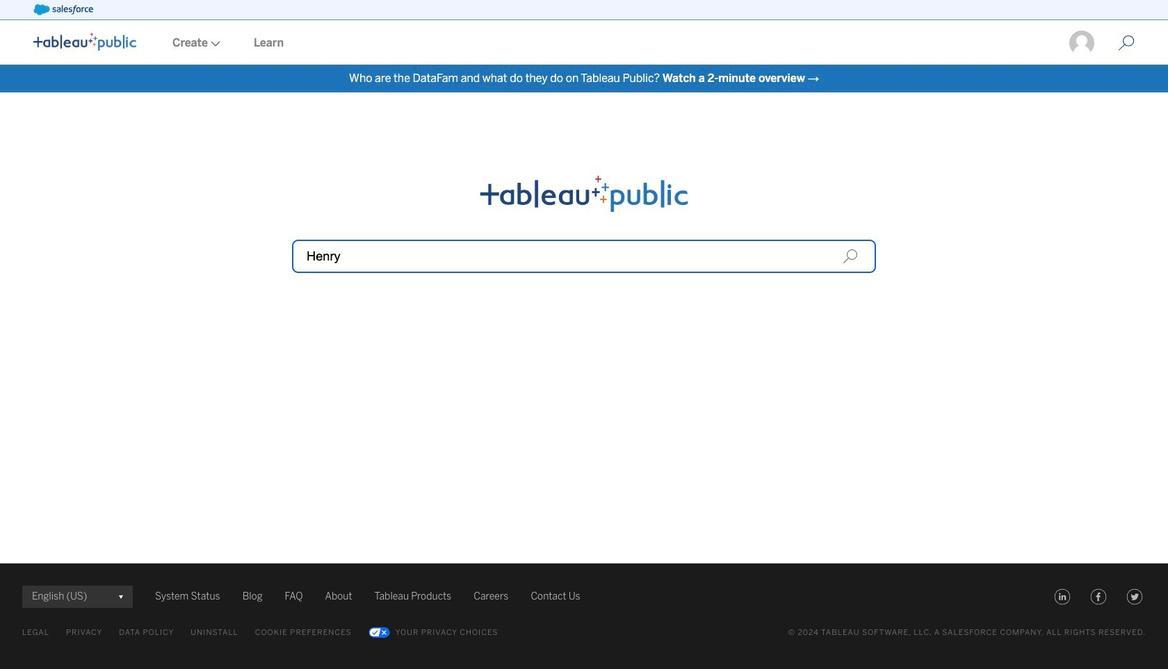 Task type: vqa. For each thing, say whether or not it's contained in the screenshot.
Search input field
yes



Task type: locate. For each thing, give the bounding box(es) containing it.
Search input field
[[292, 240, 877, 273]]

go to search image
[[1102, 35, 1152, 51]]

christina.overa image
[[1069, 29, 1096, 57]]



Task type: describe. For each thing, give the bounding box(es) containing it.
salesforce logo image
[[33, 4, 93, 15]]

create image
[[208, 41, 221, 47]]

selected language element
[[32, 586, 123, 609]]

logo image
[[33, 33, 136, 51]]

search image
[[843, 249, 858, 264]]



